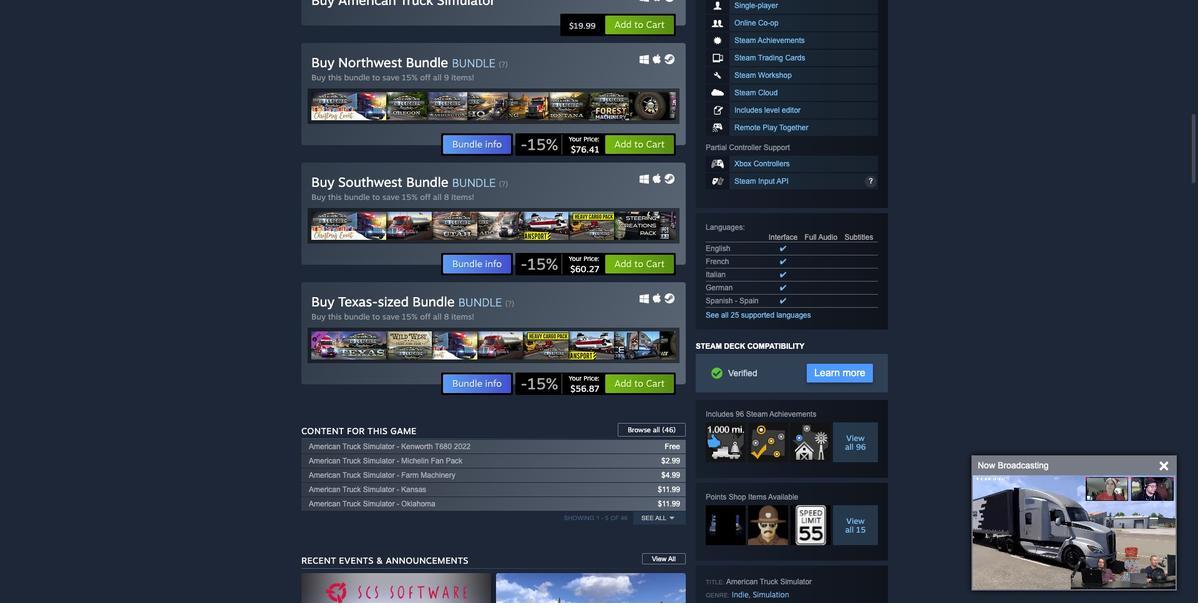 Task type: describe. For each thing, give the bounding box(es) containing it.
add to cart link for buy northwest bundle
[[604, 135, 675, 155]]

all left 9
[[433, 73, 442, 83]]

your price: $56.87
[[569, 375, 599, 395]]

simulator inside title: american truck simulator genre: indie , simulation
[[780, 579, 812, 587]]

cloud
[[758, 89, 778, 98]]

add to cart for buy northwest bundle
[[614, 139, 665, 151]]

$2.99
[[661, 458, 680, 466]]

xbox controllers
[[734, 160, 790, 169]]

$76.41
[[571, 144, 599, 155]]

level
[[764, 106, 780, 115]]

xbox controllers link
[[706, 156, 878, 172]]

$19.99
[[569, 21, 596, 31]]

online
[[734, 19, 756, 28]]

$4.99
[[661, 472, 680, 481]]

view for 15
[[846, 517, 865, 527]]

your for buy texas-sized bundle
[[569, 375, 582, 383]]

steam for steam trading cards
[[734, 54, 756, 63]]

american truck simulator - oklahoma
[[309, 501, 435, 509]]

american inside title: american truck simulator genre: indie , simulation
[[726, 579, 758, 587]]

simulation
[[753, 591, 789, 600]]

off for buy texas-sized bundle
[[420, 312, 431, 322]]

bundle info link for buy texas-sized bundle
[[442, 375, 512, 395]]

api
[[776, 177, 789, 186]]

controller
[[729, 144, 761, 152]]

this for texas-
[[328, 312, 342, 322]]

truck for american truck simulator - farm machinery
[[342, 472, 361, 481]]

(?) inside buy texas-sized bundle bundle (?)
[[505, 300, 514, 309]]

editor
[[782, 106, 801, 115]]

french
[[706, 258, 729, 267]]

northwest
[[338, 55, 402, 71]]

your price: $60.27
[[569, 255, 599, 275]]

1
[[596, 516, 600, 523]]

✔ for italian
[[780, 271, 786, 280]]

save for southwest
[[382, 192, 399, 202]]

your for buy southwest bundle
[[569, 255, 582, 263]]

languages
[[706, 224, 743, 232]]

- left your price: $76.41
[[521, 135, 527, 154]]

steam trading cards link
[[706, 50, 878, 66]]

buy this bundle to save 15% off all 9 items!
[[311, 73, 474, 83]]

content for this game
[[301, 426, 417, 437]]

to down the sized
[[372, 312, 380, 322]]

- left your price: $60.27
[[521, 255, 527, 274]]

add to cart link for buy texas-sized bundle
[[604, 375, 675, 395]]

✔ for french
[[780, 258, 786, 267]]

remote play together link
[[706, 120, 878, 136]]

spanish - spain
[[706, 297, 759, 306]]

single-player link
[[706, 0, 878, 14]]

bundle info for buy southwest bundle
[[452, 259, 502, 270]]

save for texas-
[[382, 312, 399, 322]]

truck for american truck simulator - kenworth t680 2022
[[342, 443, 361, 452]]

includes 96 steam achievements
[[706, 411, 816, 420]]

american truck simulator - kenworth t680 2022
[[309, 443, 471, 452]]

xbox
[[734, 160, 751, 169]]

add to cart for buy southwest bundle
[[614, 259, 665, 270]]

recent events & announcements
[[301, 556, 468, 567]]

full
[[805, 234, 817, 242]]

5 buy from the top
[[311, 294, 334, 310]]

add to cart for buy texas-sized bundle
[[614, 378, 665, 390]]

game
[[390, 426, 417, 437]]

- left 'kansas'
[[397, 486, 399, 495]]

:doublenickels: image
[[791, 506, 830, 546]]

indie link
[[732, 591, 749, 600]]

bundle for northwest
[[344, 73, 370, 83]]

- left oklahoma
[[397, 501, 399, 509]]

off for buy southwest bundle
[[420, 192, 431, 202]]

steam achievements
[[734, 36, 805, 45]]

bundle inside buy texas-sized bundle bundle (?)
[[458, 296, 502, 310]]

more
[[843, 368, 865, 379]]

8 for bundle
[[444, 312, 449, 322]]

- left farm
[[397, 472, 399, 481]]

steam workshop
[[734, 71, 792, 80]]

see for see all
[[641, 516, 654, 523]]

interface
[[769, 234, 798, 242]]

american for american truck simulator - kansas
[[309, 486, 340, 495]]

learn
[[814, 368, 840, 379]]

1 add to cart from the top
[[614, 19, 665, 31]]

see for see all 25 supported languages
[[706, 312, 719, 320]]

truck for american truck simulator - oklahoma
[[342, 501, 361, 509]]

farm
[[401, 472, 419, 481]]

controllers
[[754, 160, 790, 169]]

add for buy northwest bundle
[[614, 139, 632, 151]]

simulator for farm
[[363, 472, 395, 481]]

truck for american truck simulator - kansas
[[342, 486, 361, 495]]

now
[[978, 461, 995, 471]]

languages :
[[706, 224, 745, 232]]

english
[[706, 245, 730, 254]]

browse all (46)
[[628, 426, 676, 435]]

the centennial state image
[[748, 423, 788, 463]]

this
[[368, 426, 388, 437]]

free
[[665, 443, 680, 452]]

recent
[[301, 556, 336, 567]]

items! for buy texas-sized bundle
[[451, 312, 474, 322]]

15% left your price: $60.27
[[527, 255, 558, 274]]

1 cart from the top
[[646, 19, 665, 31]]

info for buy northwest bundle
[[485, 139, 502, 151]]

together
[[779, 124, 808, 133]]

now broadcasting link
[[978, 460, 1049, 472]]

$56.87
[[571, 384, 599, 395]]

this for southwest
[[328, 192, 342, 202]]

american for american truck simulator - oklahoma
[[309, 501, 340, 509]]

buy this bundle to save 15% off all 8 items! for texas-
[[311, 312, 474, 322]]

96 inside view all 96
[[856, 443, 866, 453]]

trading
[[758, 54, 783, 63]]

- down game
[[397, 443, 399, 452]]

cart for buy northwest bundle
[[646, 139, 665, 151]]

for
[[347, 426, 365, 437]]

announcements
[[386, 556, 468, 567]]

to down 'southwest'
[[372, 192, 380, 202]]

:
[[743, 224, 745, 232]]

truck inside title: american truck simulator genre: indie , simulation
[[760, 579, 778, 587]]

all down buy southwest bundle bundle (?)
[[433, 192, 442, 202]]

all down buy texas-sized bundle bundle (?)
[[433, 312, 442, 322]]

steam for steam workshop
[[734, 71, 756, 80]]

steam workshop link
[[706, 68, 878, 84]]

bundle info for buy texas-sized bundle
[[452, 378, 502, 390]]

1 add from the top
[[614, 19, 632, 31]]

title: american truck simulator genre: indie , simulation
[[706, 579, 812, 600]]

indie
[[732, 591, 749, 600]]

steam achievements link
[[706, 33, 878, 49]]

learn more link
[[807, 365, 873, 383]]

input
[[758, 177, 775, 186]]

✔ for english
[[780, 245, 786, 254]]

25
[[731, 312, 739, 320]]

includes for includes 96 steam achievements
[[706, 411, 734, 420]]

kenworth
[[401, 443, 433, 452]]

texas-
[[338, 294, 378, 310]]

truck for american truck simulator - michelin fan pack
[[342, 458, 361, 466]]

italian
[[706, 271, 726, 280]]

items! for buy southwest bundle
[[451, 192, 474, 202]]

events
[[339, 556, 374, 567]]

single-player
[[734, 1, 778, 10]]

15% down buy texas-sized bundle bundle (?)
[[402, 312, 418, 322]]

see all 25 supported languages
[[706, 312, 811, 320]]

workshop
[[758, 71, 792, 80]]

shop
[[729, 494, 746, 503]]

&
[[376, 556, 383, 567]]

info for buy southwest bundle
[[485, 259, 502, 270]]

2 vertical spatial view
[[652, 556, 667, 564]]

spain
[[739, 297, 759, 306]]

w900 image
[[706, 506, 746, 539]]

steam cloud
[[734, 89, 778, 98]]



Task type: locate. For each thing, give the bounding box(es) containing it.
sized
[[378, 294, 409, 310]]

1 horizontal spatial see
[[706, 312, 719, 320]]

items! for buy northwest bundle
[[451, 73, 474, 83]]

15
[[856, 526, 866, 536]]

price: up $60.27
[[584, 255, 599, 263]]

add to cart right $76.41
[[614, 139, 665, 151]]

this down northwest
[[328, 73, 342, 83]]

bundle down 'southwest'
[[344, 192, 370, 202]]

price: up $76.41
[[584, 136, 599, 143]]

add right $76.41
[[614, 139, 632, 151]]

items!
[[451, 73, 474, 83], [451, 192, 474, 202], [451, 312, 474, 322]]

5 ✔ from the top
[[780, 297, 786, 306]]

see down spanish
[[706, 312, 719, 320]]

1 vertical spatial price:
[[584, 255, 599, 263]]

2 vertical spatial bundle
[[344, 312, 370, 322]]

1 8 from the top
[[444, 192, 449, 202]]

deck
[[724, 343, 745, 352]]

showing
[[564, 516, 594, 523]]

2 vertical spatial items!
[[451, 312, 474, 322]]

includes for includes level editor
[[734, 106, 762, 115]]

steam trading cards
[[734, 54, 805, 63]]

15% left your price: $76.41
[[527, 135, 558, 154]]

✔ for german
[[780, 284, 786, 293]]

audio
[[818, 234, 837, 242]]

single-
[[734, 1, 758, 10]]

verified
[[728, 369, 757, 379]]

1 -15% from the top
[[521, 135, 558, 154]]

steam for steam input api
[[734, 177, 756, 186]]

bundle inside buy northwest bundle bundle (?)
[[452, 56, 495, 70]]

2 this from the top
[[328, 192, 342, 202]]

title:
[[706, 580, 724, 587]]

view down see all
[[652, 556, 667, 564]]

price: up $56.87
[[584, 375, 599, 383]]

2 buy this bundle to save 15% off all 8 items! from the top
[[311, 312, 474, 322]]

6 buy from the top
[[311, 312, 326, 322]]

off down buy texas-sized bundle bundle (?)
[[420, 312, 431, 322]]

2 bundle info link from the top
[[442, 255, 512, 275]]

items! down buy southwest bundle bundle (?)
[[451, 192, 474, 202]]

0 vertical spatial 96
[[736, 411, 744, 420]]

?
[[869, 177, 873, 186]]

0 horizontal spatial all
[[655, 516, 666, 523]]

now broadcasting
[[978, 461, 1049, 471]]

steam cloud link
[[706, 85, 878, 101]]

steam up steam workshop
[[734, 54, 756, 63]]

your inside your price: $60.27
[[569, 255, 582, 263]]

0 vertical spatial your
[[569, 136, 582, 143]]

3 bundle from the top
[[344, 312, 370, 322]]

add for buy southwest bundle
[[614, 259, 632, 270]]

1 info from the top
[[485, 139, 502, 151]]

1 vertical spatial see
[[641, 516, 654, 523]]

online co-op link
[[706, 15, 878, 31]]

0 vertical spatial all
[[655, 516, 666, 523]]

learn more
[[814, 368, 865, 379]]

2 bundle from the top
[[344, 192, 370, 202]]

southwest
[[338, 174, 402, 191]]

includes up the heavy, but not bull in a china shop! image
[[706, 411, 734, 420]]

t680
[[435, 443, 452, 452]]

add right the $19.99
[[614, 19, 632, 31]]

steam for steam achievements
[[734, 36, 756, 45]]

view all 15
[[845, 517, 866, 536]]

-15% left your price: $56.87
[[521, 375, 558, 394]]

1 vertical spatial -15%
[[521, 255, 558, 274]]

1 vertical spatial bundle info link
[[442, 255, 512, 275]]

fan
[[431, 458, 444, 466]]

american for american truck simulator - kenworth t680 2022
[[309, 443, 340, 452]]

bundle for texas-
[[344, 312, 370, 322]]

add
[[614, 19, 632, 31], [614, 139, 632, 151], [614, 259, 632, 270], [614, 378, 632, 390]]

1 vertical spatial bundle
[[344, 192, 370, 202]]

1 vertical spatial items!
[[451, 192, 474, 202]]

all left (46)
[[653, 426, 660, 435]]

your inside your price: $56.87
[[569, 375, 582, 383]]

1 ✔ from the top
[[780, 245, 786, 254]]

0 vertical spatial view
[[846, 434, 865, 444]]

bundle info link for buy northwest bundle
[[442, 135, 512, 155]]

michelin
[[401, 458, 429, 466]]

15% down buy southwest bundle bundle (?)
[[402, 192, 418, 202]]

0 vertical spatial includes
[[734, 106, 762, 115]]

steam up steam cloud
[[734, 71, 756, 80]]

bundle inside buy southwest bundle bundle (?)
[[452, 176, 496, 190]]

all inside view all 15
[[845, 526, 854, 536]]

0 vertical spatial off
[[420, 73, 431, 83]]

2 bundle info from the top
[[452, 259, 502, 270]]

buy this bundle to save 15% off all 8 items!
[[311, 192, 474, 202], [311, 312, 474, 322]]

15% down buy northwest bundle bundle (?)
[[402, 73, 418, 83]]

0 horizontal spatial 96
[[736, 411, 744, 420]]

✔ for spanish - spain
[[780, 297, 786, 306]]

achievements
[[758, 36, 805, 45], [769, 411, 816, 420]]

american for american truck simulator - farm machinery
[[309, 472, 340, 481]]

:smokeybear: image
[[748, 506, 788, 546]]

96 up the heavy, but not bull in a china shop! image
[[736, 411, 744, 420]]

save down buy northwest bundle bundle (?)
[[382, 73, 399, 83]]

buy this bundle to save 15% off all 8 items! down the sized
[[311, 312, 474, 322]]

2 off from the top
[[420, 192, 431, 202]]

2 vertical spatial save
[[382, 312, 399, 322]]

2 vertical spatial bundle
[[458, 296, 502, 310]]

4 add to cart link from the top
[[604, 375, 675, 395]]

view inside view all 96
[[846, 434, 865, 444]]

1 buy from the top
[[311, 55, 334, 71]]

4 buy from the top
[[311, 192, 326, 202]]

3 -15% from the top
[[521, 375, 558, 394]]

all inside view all 96
[[845, 443, 854, 453]]

add to cart right $60.27
[[614, 259, 665, 270]]

2 vertical spatial this
[[328, 312, 342, 322]]

save
[[382, 73, 399, 83], [382, 192, 399, 202], [382, 312, 399, 322]]

german
[[706, 284, 733, 293]]

your for buy northwest bundle
[[569, 136, 582, 143]]

steam for steam cloud
[[734, 89, 756, 98]]

96 right farm away image
[[856, 443, 866, 453]]

2 your from the top
[[569, 255, 582, 263]]

price: inside your price: $60.27
[[584, 255, 599, 263]]

-15% left your price: $76.41
[[521, 135, 558, 154]]

0 vertical spatial bundle
[[344, 73, 370, 83]]

0 vertical spatial 8
[[444, 192, 449, 202]]

steam for steam deck compatibility
[[696, 343, 722, 352]]

steam
[[734, 36, 756, 45], [734, 54, 756, 63], [734, 71, 756, 80], [734, 89, 756, 98], [734, 177, 756, 186], [696, 343, 722, 352], [746, 411, 768, 420]]

points
[[706, 494, 727, 503]]

save down buy southwest bundle bundle (?)
[[382, 192, 399, 202]]

0 vertical spatial price:
[[584, 136, 599, 143]]

bundle
[[452, 56, 495, 70], [452, 176, 496, 190], [458, 296, 502, 310]]

price: for buy northwest bundle
[[584, 136, 599, 143]]

this for northwest
[[328, 73, 342, 83]]

view all
[[652, 556, 676, 564]]

save for northwest
[[382, 73, 399, 83]]

to right the $19.99
[[634, 19, 643, 31]]

items! down buy texas-sized bundle bundle (?)
[[451, 312, 474, 322]]

2 price: from the top
[[584, 255, 599, 263]]

add right $60.27
[[614, 259, 632, 270]]

simulator up american truck simulator - farm machinery
[[363, 458, 395, 466]]

1 vertical spatial achievements
[[769, 411, 816, 420]]

cart for buy texas-sized bundle
[[646, 378, 665, 390]]

0 vertical spatial this
[[328, 73, 342, 83]]

buy this bundle to save 15% off all 8 items! for southwest
[[311, 192, 474, 202]]

bundle info for buy northwest bundle
[[452, 139, 502, 151]]

view
[[846, 434, 865, 444], [846, 517, 865, 527], [652, 556, 667, 564]]

simulator for oklahoma
[[363, 501, 395, 509]]

includes up 'remote'
[[734, 106, 762, 115]]

3 this from the top
[[328, 312, 342, 322]]

1 bundle info from the top
[[452, 139, 502, 151]]

cards
[[785, 54, 805, 63]]

simulator down american truck simulator - kansas
[[363, 501, 395, 509]]

2 -15% from the top
[[521, 255, 558, 274]]

simulator down american truck simulator - farm machinery
[[363, 486, 395, 495]]

american truck simulator - farm machinery
[[309, 472, 455, 481]]

of
[[610, 516, 619, 523]]

off
[[420, 73, 431, 83], [420, 192, 431, 202], [420, 312, 431, 322]]

view inside view all 15
[[846, 517, 865, 527]]

spanish
[[706, 297, 733, 306]]

2 add to cart link from the top
[[604, 135, 675, 155]]

1 vertical spatial (?)
[[499, 180, 508, 189]]

supported
[[741, 312, 774, 320]]

1 vertical spatial save
[[382, 192, 399, 202]]

bundle down texas-
[[344, 312, 370, 322]]

view right :doublenickels: image
[[846, 517, 865, 527]]

see right 46
[[641, 516, 654, 523]]

$60.27
[[570, 264, 599, 275]]

3 price: from the top
[[584, 375, 599, 383]]

3 info from the top
[[485, 378, 502, 390]]

bundle for buy southwest bundle
[[452, 176, 496, 190]]

3 add from the top
[[614, 259, 632, 270]]

15% left your price: $56.87
[[527, 375, 558, 394]]

add to cart up browse
[[614, 378, 665, 390]]

save down the sized
[[382, 312, 399, 322]]

2 info from the top
[[485, 259, 502, 270]]

8 down buy southwest bundle bundle (?)
[[444, 192, 449, 202]]

9
[[444, 73, 449, 83]]

simulator up simulation link
[[780, 579, 812, 587]]

2 items! from the top
[[451, 192, 474, 202]]

1 bundle info link from the top
[[442, 135, 512, 155]]

full audio
[[805, 234, 837, 242]]

price: for buy southwest bundle
[[584, 255, 599, 263]]

to right $60.27
[[634, 259, 643, 270]]

all for view all
[[668, 556, 676, 564]]

this down 'southwest'
[[328, 192, 342, 202]]

3 ✔ from the top
[[780, 271, 786, 280]]

simulator for kansas
[[363, 486, 395, 495]]

add to cart link right the $19.99
[[604, 15, 675, 35]]

steam down online
[[734, 36, 756, 45]]

this down texas-
[[328, 312, 342, 322]]

available
[[768, 494, 798, 503]]

bundle for buy northwest bundle
[[452, 56, 495, 70]]

(46)
[[662, 426, 676, 435]]

1 bundle from the top
[[344, 73, 370, 83]]

all right farm away image
[[845, 443, 854, 453]]

buy
[[311, 55, 334, 71], [311, 73, 326, 83], [311, 174, 334, 191], [311, 192, 326, 202], [311, 294, 334, 310], [311, 312, 326, 322]]

partial
[[706, 144, 727, 152]]

simulator for michelin
[[363, 458, 395, 466]]

view all link
[[642, 554, 686, 566]]

3 items! from the top
[[451, 312, 474, 322]]

add to cart link up browse
[[604, 375, 675, 395]]

4 add to cart from the top
[[614, 378, 665, 390]]

3 bundle info from the top
[[452, 378, 502, 390]]

1 save from the top
[[382, 73, 399, 83]]

-15% for buy northwest bundle
[[521, 135, 558, 154]]

0 vertical spatial $11.99
[[658, 486, 680, 495]]

price: inside your price: $56.87
[[584, 375, 599, 383]]

1 vertical spatial all
[[668, 556, 676, 564]]

content
[[301, 426, 344, 437]]

1 vertical spatial bundle
[[452, 176, 496, 190]]

3 add to cart from the top
[[614, 259, 665, 270]]

(?) for buy northwest bundle
[[499, 60, 508, 70]]

96
[[736, 411, 744, 420], [856, 443, 866, 453]]

broadcasting
[[998, 461, 1049, 471]]

includes level editor link
[[706, 103, 878, 119]]

farm away image
[[791, 423, 830, 463]]

partial controller support
[[706, 144, 790, 152]]

your up $60.27
[[569, 255, 582, 263]]

items! right 9
[[451, 73, 474, 83]]

2 vertical spatial bundle info link
[[442, 375, 512, 395]]

2 vertical spatial (?)
[[505, 300, 514, 309]]

american truck simulator - kansas
[[309, 486, 426, 495]]

-15% for buy southwest bundle
[[521, 255, 558, 274]]

1 horizontal spatial includes
[[734, 106, 762, 115]]

0 vertical spatial buy this bundle to save 15% off all 8 items!
[[311, 192, 474, 202]]

3 your from the top
[[569, 375, 582, 383]]

$11.99 for american truck simulator - kansas
[[658, 486, 680, 495]]

off for buy northwest bundle
[[420, 73, 431, 83]]

see all
[[641, 516, 666, 523]]

buy this bundle to save 15% off all 8 items! down buy southwest bundle bundle (?)
[[311, 192, 474, 202]]

simulator up the american truck simulator - michelin fan pack at left
[[363, 443, 395, 452]]

view for 96
[[846, 434, 865, 444]]

co-
[[758, 19, 770, 28]]

0 vertical spatial items!
[[451, 73, 474, 83]]

add to cart link for buy southwest bundle
[[604, 255, 675, 275]]

4 ✔ from the top
[[780, 284, 786, 293]]

1 vertical spatial buy this bundle to save 15% off all 8 items!
[[311, 312, 474, 322]]

add to cart
[[614, 19, 665, 31], [614, 139, 665, 151], [614, 259, 665, 270], [614, 378, 665, 390]]

- down american truck simulator - kenworth t680 2022
[[397, 458, 399, 466]]

price: inside your price: $76.41
[[584, 136, 599, 143]]

off down buy southwest bundle bundle (?)
[[420, 192, 431, 202]]

4 cart from the top
[[646, 378, 665, 390]]

-15% left your price: $60.27
[[521, 255, 558, 274]]

1 vertical spatial view
[[846, 517, 865, 527]]

2 vertical spatial off
[[420, 312, 431, 322]]

(?) inside buy northwest bundle bundle (?)
[[499, 60, 508, 70]]

genre:
[[706, 593, 730, 600]]

2 vertical spatial info
[[485, 378, 502, 390]]

support
[[764, 144, 790, 152]]

2 vertical spatial your
[[569, 375, 582, 383]]

to right $76.41
[[634, 139, 643, 151]]

0 vertical spatial (?)
[[499, 60, 508, 70]]

2 add from the top
[[614, 139, 632, 151]]

3 add to cart link from the top
[[604, 255, 675, 275]]

2 $11.99 from the top
[[658, 501, 680, 509]]

2 buy from the top
[[311, 73, 326, 83]]

3 bundle info link from the top
[[442, 375, 512, 395]]

languages
[[776, 312, 811, 320]]

1 items! from the top
[[451, 73, 474, 83]]

your inside your price: $76.41
[[569, 136, 582, 143]]

0 vertical spatial -15%
[[521, 135, 558, 154]]

0 vertical spatial see
[[706, 312, 719, 320]]

2 save from the top
[[382, 192, 399, 202]]

to up browse
[[634, 378, 643, 390]]

1 vertical spatial $11.99
[[658, 501, 680, 509]]

add for buy texas-sized bundle
[[614, 378, 632, 390]]

cart for buy southwest bundle
[[646, 259, 665, 270]]

1 your from the top
[[569, 136, 582, 143]]

0 horizontal spatial see
[[641, 516, 654, 523]]

american for american truck simulator - michelin fan pack
[[309, 458, 340, 466]]

includes level editor
[[734, 106, 801, 115]]

bundle
[[406, 55, 448, 71], [452, 139, 483, 151], [406, 174, 448, 191], [452, 259, 483, 270], [412, 294, 455, 310], [452, 378, 483, 390]]

1 vertical spatial your
[[569, 255, 582, 263]]

2 vertical spatial -15%
[[521, 375, 558, 394]]

view right farm away image
[[846, 434, 865, 444]]

2 ✔ from the top
[[780, 258, 786, 267]]

$11.99 for american truck simulator - oklahoma
[[658, 501, 680, 509]]

steam left cloud at the right of page
[[734, 89, 756, 98]]

2022
[[454, 443, 471, 452]]

1 horizontal spatial all
[[668, 556, 676, 564]]

heavy, but not bull in a china shop! image
[[706, 423, 746, 463]]

0 vertical spatial bundle info
[[452, 139, 502, 151]]

all left '25'
[[721, 312, 729, 320]]

1 vertical spatial includes
[[706, 411, 734, 420]]

1 price: from the top
[[584, 136, 599, 143]]

1 vertical spatial 8
[[444, 312, 449, 322]]

2 vertical spatial bundle info
[[452, 378, 502, 390]]

- left '5'
[[601, 516, 603, 523]]

bundle info link for buy southwest bundle
[[442, 255, 512, 275]]

1 vertical spatial 96
[[856, 443, 866, 453]]

info for buy texas-sized bundle
[[485, 378, 502, 390]]

- left your price: $56.87
[[521, 375, 527, 394]]

achievements down op
[[758, 36, 805, 45]]

8 for bundle
[[444, 192, 449, 202]]

your price: $76.41
[[569, 136, 599, 155]]

steam down xbox
[[734, 177, 756, 186]]

8 down buy texas-sized bundle bundle (?)
[[444, 312, 449, 322]]

add to cart link right $76.41
[[604, 135, 675, 155]]

1 add to cart link from the top
[[604, 15, 675, 35]]

price: for buy texas-sized bundle
[[584, 375, 599, 383]]

1 this from the top
[[328, 73, 342, 83]]

15%
[[402, 73, 418, 83], [527, 135, 558, 154], [402, 192, 418, 202], [527, 255, 558, 274], [402, 312, 418, 322], [527, 375, 558, 394]]

steam left deck
[[696, 343, 722, 352]]

1 vertical spatial this
[[328, 192, 342, 202]]

$11.99 down '$4.99'
[[658, 486, 680, 495]]

off left 9
[[420, 73, 431, 83]]

- left spain
[[735, 297, 737, 306]]

machinery
[[421, 472, 455, 481]]

all for see all
[[655, 516, 666, 523]]

2 cart from the top
[[646, 139, 665, 151]]

1 vertical spatial info
[[485, 259, 502, 270]]

to down northwest
[[372, 73, 380, 83]]

3 save from the top
[[382, 312, 399, 322]]

all left 15
[[845, 526, 854, 536]]

simulator down the american truck simulator - michelin fan pack at left
[[363, 472, 395, 481]]

1 horizontal spatial 96
[[856, 443, 866, 453]]

$11.99 up see all
[[658, 501, 680, 509]]

remote
[[734, 124, 761, 133]]

player
[[758, 1, 778, 10]]

add to cart link right $60.27
[[604, 255, 675, 275]]

your up $56.87
[[569, 375, 582, 383]]

0 horizontal spatial includes
[[706, 411, 734, 420]]

1 $11.99 from the top
[[658, 486, 680, 495]]

1 vertical spatial bundle info
[[452, 259, 502, 270]]

includes inside 'link'
[[734, 106, 762, 115]]

2 vertical spatial price:
[[584, 375, 599, 383]]

remote play together
[[734, 124, 808, 133]]

$11.99
[[658, 486, 680, 495], [658, 501, 680, 509]]

0 vertical spatial save
[[382, 73, 399, 83]]

steam input api
[[734, 177, 789, 186]]

1 off from the top
[[420, 73, 431, 83]]

(?) inside buy southwest bundle bundle (?)
[[499, 180, 508, 189]]

pack
[[446, 458, 462, 466]]

(?) for buy southwest bundle
[[499, 180, 508, 189]]

bundle down northwest
[[344, 73, 370, 83]]

simulator for kenworth
[[363, 443, 395, 452]]

bundle for southwest
[[344, 192, 370, 202]]

add to cart right the $19.99
[[614, 19, 665, 31]]

simulation link
[[753, 591, 789, 600]]

2 8 from the top
[[444, 312, 449, 322]]

0 vertical spatial bundle
[[452, 56, 495, 70]]

your up $76.41
[[569, 136, 582, 143]]

achievements up farm away image
[[769, 411, 816, 420]]

2 add to cart from the top
[[614, 139, 665, 151]]

cart
[[646, 19, 665, 31], [646, 139, 665, 151], [646, 259, 665, 270], [646, 378, 665, 390]]

✔
[[780, 245, 786, 254], [780, 258, 786, 267], [780, 271, 786, 280], [780, 284, 786, 293], [780, 297, 786, 306]]

1 vertical spatial off
[[420, 192, 431, 202]]

steam up the centennial state image
[[746, 411, 768, 420]]

3 cart from the top
[[646, 259, 665, 270]]

1 buy this bundle to save 15% off all 8 items! from the top
[[311, 192, 474, 202]]

add right $56.87
[[614, 378, 632, 390]]

3 buy from the top
[[311, 174, 334, 191]]

0 vertical spatial bundle info link
[[442, 135, 512, 155]]

items
[[748, 494, 766, 503]]

0 vertical spatial achievements
[[758, 36, 805, 45]]

buy northwest bundle bundle (?)
[[311, 55, 508, 71]]

3 off from the top
[[420, 312, 431, 322]]

4 add from the top
[[614, 378, 632, 390]]

5
[[605, 516, 609, 523]]

-15% for buy texas-sized bundle
[[521, 375, 558, 394]]

0 vertical spatial info
[[485, 139, 502, 151]]

play
[[763, 124, 777, 133]]



Task type: vqa. For each thing, say whether or not it's contained in the screenshot.
1st 8 from the bottom
yes



